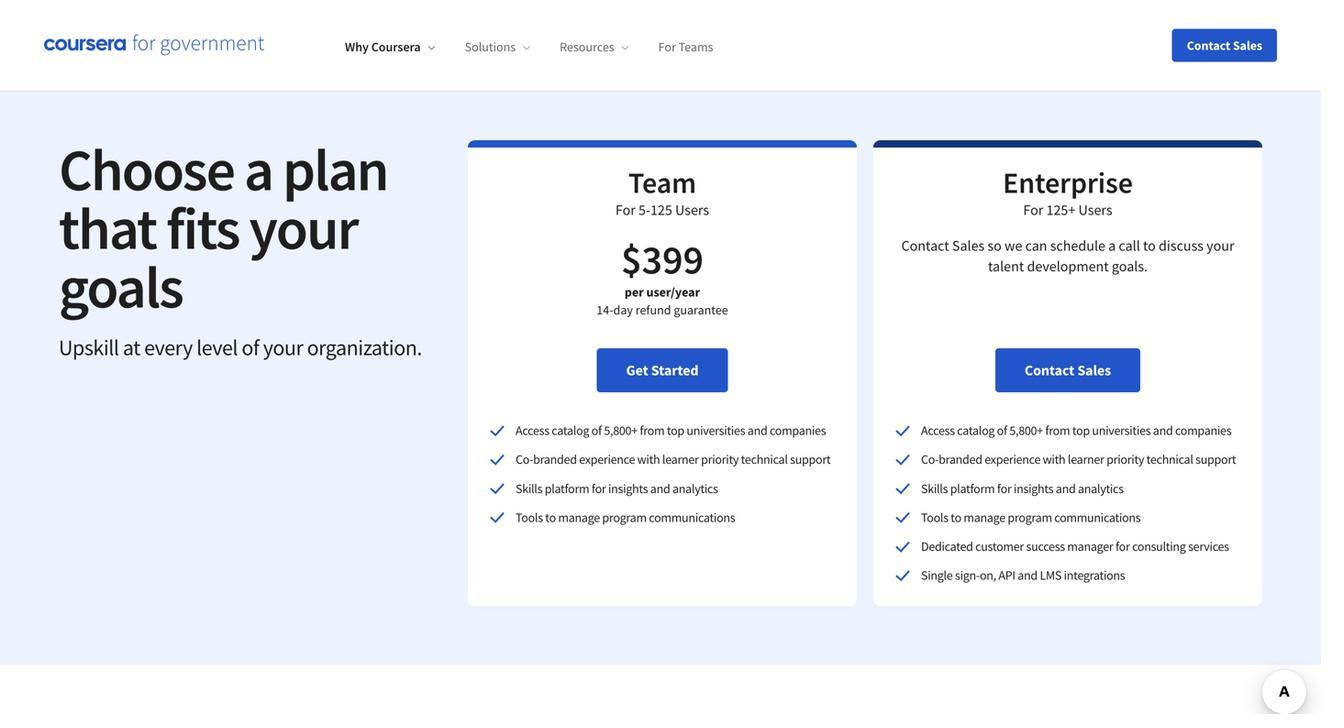 Task type: locate. For each thing, give the bounding box(es) containing it.
2 horizontal spatial contact
[[1187, 37, 1231, 54]]

1 horizontal spatial manage
[[964, 510, 1006, 526]]

a inside choose a plan that fits your goals
[[244, 133, 273, 207]]

tools to manage program communications for enterprise
[[921, 510, 1141, 526]]

program for enterprise
[[1008, 510, 1052, 526]]

with
[[637, 452, 660, 468], [1043, 452, 1066, 468]]

contact sales
[[1187, 37, 1263, 54], [1025, 362, 1111, 380]]

of
[[242, 334, 259, 362], [592, 423, 602, 439], [997, 423, 1007, 439]]

from down contact sales link
[[1046, 423, 1070, 439]]

insights for team
[[608, 481, 648, 497]]

0 horizontal spatial tools
[[516, 510, 543, 526]]

co-branded experience with learner priority technical support up dedicated customer success manager for consulting services
[[921, 452, 1236, 468]]

1 universities from the left
[[687, 423, 745, 439]]

1 vertical spatial a
[[1109, 237, 1116, 255]]

0 horizontal spatial access
[[516, 423, 549, 439]]

from for team
[[640, 423, 665, 439]]

0 horizontal spatial access catalog of 5,800+ from top universities and companies
[[516, 423, 826, 439]]

manager
[[1068, 539, 1114, 555]]

a
[[244, 133, 273, 207], [1109, 237, 1116, 255]]

top
[[667, 423, 684, 439], [1073, 423, 1090, 439]]

from down get started
[[640, 423, 665, 439]]

universities down contact sales link
[[1092, 423, 1151, 439]]

analytics
[[673, 481, 718, 497], [1078, 481, 1124, 497]]

users right the '125'
[[675, 201, 709, 219]]

2 communications from the left
[[1055, 510, 1141, 526]]

2 access from the left
[[921, 423, 955, 439]]

1 with from the left
[[637, 452, 660, 468]]

2 horizontal spatial sales
[[1233, 37, 1263, 54]]

0 horizontal spatial companies
[[770, 423, 826, 439]]

top for team
[[667, 423, 684, 439]]

1 horizontal spatial to
[[951, 510, 962, 526]]

enterprise for 125+ users
[[1003, 164, 1133, 219]]

1 horizontal spatial platform
[[950, 481, 995, 497]]

for inside enterprise for 125+ users
[[1024, 201, 1044, 219]]

0 horizontal spatial platform
[[545, 481, 589, 497]]

2 access catalog of 5,800+ from top universities and companies from the left
[[921, 423, 1232, 439]]

sales
[[1233, 37, 1263, 54], [952, 237, 985, 255], [1078, 362, 1111, 380]]

0 horizontal spatial support
[[790, 452, 831, 468]]

1 horizontal spatial contact sales
[[1187, 37, 1263, 54]]

manage for team
[[558, 510, 600, 526]]

resources
[[560, 39, 614, 55]]

0 horizontal spatial a
[[244, 133, 273, 207]]

2 co- from the left
[[921, 452, 939, 468]]

platform
[[545, 481, 589, 497], [950, 481, 995, 497]]

top down started
[[667, 423, 684, 439]]

development
[[1027, 257, 1109, 276]]

for
[[659, 39, 676, 55], [616, 201, 636, 219], [1024, 201, 1044, 219]]

refund
[[636, 302, 671, 319]]

2 skills platform for insights and analytics from the left
[[921, 481, 1124, 497]]

1 horizontal spatial access
[[921, 423, 955, 439]]

universities
[[687, 423, 745, 439], [1092, 423, 1151, 439]]

insights
[[608, 481, 648, 497], [1014, 481, 1054, 497]]

access for enterprise
[[921, 423, 955, 439]]

1 horizontal spatial for
[[997, 481, 1012, 497]]

2 universities from the left
[[1092, 423, 1151, 439]]

users
[[675, 201, 709, 219], [1079, 201, 1113, 219]]

1 program from the left
[[602, 510, 647, 526]]

0 horizontal spatial of
[[242, 334, 259, 362]]

0 horizontal spatial program
[[602, 510, 647, 526]]

1 insights from the left
[[608, 481, 648, 497]]

communications for team
[[649, 510, 735, 526]]

1 horizontal spatial a
[[1109, 237, 1116, 255]]

0 horizontal spatial learner
[[662, 452, 699, 468]]

contact sales inside button
[[1187, 37, 1263, 54]]

discuss
[[1159, 237, 1204, 255]]

why
[[345, 39, 369, 55]]

1 communications from the left
[[649, 510, 735, 526]]

1 horizontal spatial co-
[[921, 452, 939, 468]]

1 horizontal spatial co-branded experience with learner priority technical support
[[921, 452, 1236, 468]]

1 horizontal spatial catalog
[[957, 423, 995, 439]]

co-branded experience with learner priority technical support
[[516, 452, 831, 468], [921, 452, 1236, 468]]

branded for enterprise
[[939, 452, 983, 468]]

2 tools from the left
[[921, 510, 949, 526]]

5,800+ down the get
[[604, 423, 638, 439]]

2 learner from the left
[[1068, 452, 1105, 468]]

1 horizontal spatial technical
[[1147, 452, 1193, 468]]

0 horizontal spatial technical
[[741, 452, 788, 468]]

access catalog of 5,800+ from top universities and companies down started
[[516, 423, 826, 439]]

level
[[197, 334, 238, 362]]

2 experience from the left
[[985, 452, 1041, 468]]

learner
[[662, 452, 699, 468], [1068, 452, 1105, 468]]

program for team
[[602, 510, 647, 526]]

1 horizontal spatial 5,800+
[[1010, 423, 1043, 439]]

companies for enterprise
[[1175, 423, 1232, 439]]

1 5,800+ from the left
[[604, 423, 638, 439]]

with up success
[[1043, 452, 1066, 468]]

1 skills from the left
[[516, 481, 542, 497]]

priority
[[701, 452, 739, 468], [1107, 452, 1144, 468]]

learner for team
[[662, 452, 699, 468]]

sales inside button
[[1233, 37, 1263, 54]]

co-
[[516, 452, 533, 468], [921, 452, 939, 468]]

0 horizontal spatial branded
[[533, 452, 577, 468]]

1 horizontal spatial for
[[659, 39, 676, 55]]

0 horizontal spatial for
[[616, 201, 636, 219]]

can
[[1026, 237, 1048, 255]]

contact sales button
[[1172, 29, 1277, 62]]

get started link
[[597, 349, 728, 393]]

0 horizontal spatial co-
[[516, 452, 533, 468]]

customer
[[976, 539, 1024, 555]]

0 horizontal spatial insights
[[608, 481, 648, 497]]

learner up manager
[[1068, 452, 1105, 468]]

2 horizontal spatial of
[[997, 423, 1007, 439]]

1 vertical spatial contact
[[902, 237, 950, 255]]

2 support from the left
[[1196, 452, 1236, 468]]

1 horizontal spatial users
[[1079, 201, 1113, 219]]

0 vertical spatial a
[[244, 133, 273, 207]]

0 horizontal spatial tools to manage program communications
[[516, 510, 735, 526]]

for left teams
[[659, 39, 676, 55]]

1 horizontal spatial skills
[[921, 481, 948, 497]]

0 horizontal spatial communications
[[649, 510, 735, 526]]

platform for team
[[545, 481, 589, 497]]

14-
[[597, 302, 614, 319]]

skills
[[516, 481, 542, 497], [921, 481, 948, 497]]

0 horizontal spatial for
[[592, 481, 606, 497]]

0 horizontal spatial analytics
[[673, 481, 718, 497]]

lms
[[1040, 568, 1062, 584]]

sales for 'contact sales' button
[[1233, 37, 1263, 54]]

1 access catalog of 5,800+ from top universities and companies from the left
[[516, 423, 826, 439]]

resources link
[[560, 39, 629, 55]]

tools for enterprise
[[921, 510, 949, 526]]

universities for enterprise
[[1092, 423, 1151, 439]]

your inside choose a plan that fits your goals
[[249, 191, 358, 265]]

1 tools to manage program communications from the left
[[516, 510, 735, 526]]

2 catalog from the left
[[957, 423, 995, 439]]

1 horizontal spatial top
[[1073, 423, 1090, 439]]

for left 125+
[[1024, 201, 1044, 219]]

0 horizontal spatial contact
[[902, 237, 950, 255]]

call
[[1119, 237, 1140, 255]]

manage
[[558, 510, 600, 526], [964, 510, 1006, 526]]

1 skills platform for insights and analytics from the left
[[516, 481, 718, 497]]

for inside team for 5-125 users
[[616, 201, 636, 219]]

contact for contact sales link
[[1025, 362, 1075, 380]]

contact inside button
[[1187, 37, 1231, 54]]

0 horizontal spatial to
[[545, 510, 556, 526]]

5,800+ down contact sales link
[[1010, 423, 1043, 439]]

at
[[123, 334, 140, 362]]

1 horizontal spatial of
[[592, 423, 602, 439]]

for for enterprise
[[997, 481, 1012, 497]]

communications for enterprise
[[1055, 510, 1141, 526]]

why coursera
[[345, 39, 421, 55]]

priority for team
[[701, 452, 739, 468]]

manage for enterprise
[[964, 510, 1006, 526]]

plan
[[283, 133, 388, 207]]

1 horizontal spatial contact
[[1025, 362, 1075, 380]]

2 branded from the left
[[939, 452, 983, 468]]

1 co- from the left
[[516, 452, 533, 468]]

co-branded experience with learner priority technical support down started
[[516, 452, 831, 468]]

1 platform from the left
[[545, 481, 589, 497]]

2 insights from the left
[[1014, 481, 1054, 497]]

1 users from the left
[[675, 201, 709, 219]]

0 horizontal spatial sales
[[952, 237, 985, 255]]

for teams
[[659, 39, 713, 55]]

tools for team
[[516, 510, 543, 526]]

program
[[602, 510, 647, 526], [1008, 510, 1052, 526]]

2 technical from the left
[[1147, 452, 1193, 468]]

2 top from the left
[[1073, 423, 1090, 439]]

contact
[[1187, 37, 1231, 54], [902, 237, 950, 255], [1025, 362, 1075, 380]]

fits
[[166, 191, 239, 265]]

users inside enterprise for 125+ users
[[1079, 201, 1113, 219]]

for teams link
[[659, 39, 713, 55]]

a inside 'contact sales so we can schedule a call to discuss your talent development goals.'
[[1109, 237, 1116, 255]]

1 horizontal spatial tools to manage program communications
[[921, 510, 1141, 526]]

$399 per user/year 14-day refund guarantee
[[597, 234, 728, 319]]

2 vertical spatial contact
[[1025, 362, 1075, 380]]

2 manage from the left
[[964, 510, 1006, 526]]

top down contact sales link
[[1073, 423, 1090, 439]]

branded
[[533, 452, 577, 468], [939, 452, 983, 468]]

0 horizontal spatial experience
[[579, 452, 635, 468]]

1 horizontal spatial skills platform for insights and analytics
[[921, 481, 1124, 497]]

1 from from the left
[[640, 423, 665, 439]]

1 technical from the left
[[741, 452, 788, 468]]

1 horizontal spatial from
[[1046, 423, 1070, 439]]

0 vertical spatial contact sales
[[1187, 37, 1263, 54]]

0 horizontal spatial users
[[675, 201, 709, 219]]

companies
[[770, 423, 826, 439], [1175, 423, 1232, 439]]

1 vertical spatial contact sales
[[1025, 362, 1111, 380]]

1 access from the left
[[516, 423, 549, 439]]

catalog
[[552, 423, 589, 439], [957, 423, 995, 439]]

2 companies from the left
[[1175, 423, 1232, 439]]

1 catalog from the left
[[552, 423, 589, 439]]

1 horizontal spatial communications
[[1055, 510, 1141, 526]]

0 horizontal spatial from
[[640, 423, 665, 439]]

1 support from the left
[[790, 452, 831, 468]]

0 horizontal spatial contact sales
[[1025, 362, 1111, 380]]

1 manage from the left
[[558, 510, 600, 526]]

0 horizontal spatial skills platform for insights and analytics
[[516, 481, 718, 497]]

users right 125+
[[1079, 201, 1113, 219]]

2 horizontal spatial for
[[1116, 539, 1130, 555]]

1 companies from the left
[[770, 423, 826, 439]]

0 horizontal spatial priority
[[701, 452, 739, 468]]

2 5,800+ from the left
[[1010, 423, 1043, 439]]

1 horizontal spatial access catalog of 5,800+ from top universities and companies
[[921, 423, 1232, 439]]

0 vertical spatial contact
[[1187, 37, 1231, 54]]

2 with from the left
[[1043, 452, 1066, 468]]

1 horizontal spatial branded
[[939, 452, 983, 468]]

0 horizontal spatial co-branded experience with learner priority technical support
[[516, 452, 831, 468]]

analytics for team
[[673, 481, 718, 497]]

skills for enterprise
[[921, 481, 948, 497]]

api
[[999, 568, 1016, 584]]

1 horizontal spatial learner
[[1068, 452, 1105, 468]]

experience
[[579, 452, 635, 468], [985, 452, 1041, 468]]

1 co-branded experience with learner priority technical support from the left
[[516, 452, 831, 468]]

2 skills from the left
[[921, 481, 948, 497]]

1 horizontal spatial support
[[1196, 452, 1236, 468]]

1 horizontal spatial experience
[[985, 452, 1041, 468]]

1 horizontal spatial insights
[[1014, 481, 1054, 497]]

dedicated customer success manager for consulting services
[[921, 539, 1229, 555]]

insights for enterprise
[[1014, 481, 1054, 497]]

access catalog of 5,800+ from top universities and companies
[[516, 423, 826, 439], [921, 423, 1232, 439]]

single sign-on, api and lms integrations
[[921, 568, 1125, 584]]

0 horizontal spatial manage
[[558, 510, 600, 526]]

1 horizontal spatial tools
[[921, 510, 949, 526]]

2 horizontal spatial for
[[1024, 201, 1044, 219]]

1 priority from the left
[[701, 452, 739, 468]]

2 from from the left
[[1046, 423, 1070, 439]]

with down the get
[[637, 452, 660, 468]]

1 horizontal spatial program
[[1008, 510, 1052, 526]]

and
[[748, 423, 768, 439], [1153, 423, 1173, 439], [650, 481, 670, 497], [1056, 481, 1076, 497], [1018, 568, 1038, 584]]

1 tools from the left
[[516, 510, 543, 526]]

of down "get started" link
[[592, 423, 602, 439]]

0 horizontal spatial catalog
[[552, 423, 589, 439]]

support
[[790, 452, 831, 468], [1196, 452, 1236, 468]]

access catalog of 5,800+ from top universities and companies for team
[[516, 423, 826, 439]]

1 horizontal spatial sales
[[1078, 362, 1111, 380]]

skills platform for insights and analytics
[[516, 481, 718, 497], [921, 481, 1124, 497]]

1 horizontal spatial universities
[[1092, 423, 1151, 439]]

of down contact sales link
[[997, 423, 1007, 439]]

a left call
[[1109, 237, 1116, 255]]

0 horizontal spatial with
[[637, 452, 660, 468]]

we
[[1005, 237, 1023, 255]]

1 horizontal spatial priority
[[1107, 452, 1144, 468]]

2 platform from the left
[[950, 481, 995, 497]]

contact for 'contact sales' button
[[1187, 37, 1231, 54]]

0 horizontal spatial 5,800+
[[604, 423, 638, 439]]

2 program from the left
[[1008, 510, 1052, 526]]

talent
[[988, 257, 1024, 276]]

1 top from the left
[[667, 423, 684, 439]]

platform for enterprise
[[950, 481, 995, 497]]

get started
[[626, 362, 699, 380]]

1 learner from the left
[[662, 452, 699, 468]]

0 horizontal spatial universities
[[687, 423, 745, 439]]

to
[[1143, 237, 1156, 255], [545, 510, 556, 526], [951, 510, 962, 526]]

2 horizontal spatial to
[[1143, 237, 1156, 255]]

2 analytics from the left
[[1078, 481, 1124, 497]]

1 horizontal spatial companies
[[1175, 423, 1232, 439]]

5,800+
[[604, 423, 638, 439], [1010, 423, 1043, 439]]

user/year
[[646, 284, 700, 301]]

catalog for enterprise
[[957, 423, 995, 439]]

5,800+ for enterprise
[[1010, 423, 1043, 439]]

2 users from the left
[[1079, 201, 1113, 219]]

from
[[640, 423, 665, 439], [1046, 423, 1070, 439]]

tools
[[516, 510, 543, 526], [921, 510, 949, 526]]

learner for enterprise
[[1068, 452, 1105, 468]]

0 horizontal spatial skills
[[516, 481, 542, 497]]

2 priority from the left
[[1107, 452, 1144, 468]]

for left the 5-
[[616, 201, 636, 219]]

2 vertical spatial sales
[[1078, 362, 1111, 380]]

1 horizontal spatial analytics
[[1078, 481, 1124, 497]]

learner down started
[[662, 452, 699, 468]]

1 vertical spatial sales
[[952, 237, 985, 255]]

access
[[516, 423, 549, 439], [921, 423, 955, 439]]

your
[[249, 191, 358, 265], [1207, 237, 1235, 255], [263, 334, 303, 362]]

0 horizontal spatial top
[[667, 423, 684, 439]]

integrations
[[1064, 568, 1125, 584]]

1 analytics from the left
[[673, 481, 718, 497]]

0 vertical spatial sales
[[1233, 37, 1263, 54]]

a left the plan
[[244, 133, 273, 207]]

1 horizontal spatial with
[[1043, 452, 1066, 468]]

support for team
[[790, 452, 831, 468]]

2 co-branded experience with learner priority technical support from the left
[[921, 452, 1236, 468]]

of right level
[[242, 334, 259, 362]]

universities down started
[[687, 423, 745, 439]]

for
[[592, 481, 606, 497], [997, 481, 1012, 497], [1116, 539, 1130, 555]]

with for team
[[637, 452, 660, 468]]

per
[[625, 284, 644, 301]]

communications
[[649, 510, 735, 526], [1055, 510, 1141, 526]]

dedicated
[[921, 539, 973, 555]]

on,
[[980, 568, 996, 584]]

1 experience from the left
[[579, 452, 635, 468]]

access catalog of 5,800+ from top universities and companies down contact sales link
[[921, 423, 1232, 439]]

tools to manage program communications
[[516, 510, 735, 526], [921, 510, 1141, 526]]

2 tools to manage program communications from the left
[[921, 510, 1141, 526]]

1 branded from the left
[[533, 452, 577, 468]]



Task type: describe. For each thing, give the bounding box(es) containing it.
single
[[921, 568, 953, 584]]

upskill at every level of your organization.
[[59, 334, 422, 362]]

to for team
[[545, 510, 556, 526]]

sales inside 'contact sales so we can schedule a call to discuss your talent development goals.'
[[952, 237, 985, 255]]

universities for team
[[687, 423, 745, 439]]

top for enterprise
[[1073, 423, 1090, 439]]

so
[[988, 237, 1002, 255]]

your for goals
[[249, 191, 358, 265]]

goals.
[[1112, 257, 1148, 276]]

solutions link
[[465, 39, 531, 55]]

every
[[144, 334, 193, 362]]

solutions
[[465, 39, 516, 55]]

access catalog of 5,800+ from top universities and companies for enterprise
[[921, 423, 1232, 439]]

experience for team
[[579, 452, 635, 468]]

for for team
[[616, 201, 636, 219]]

organization.
[[307, 334, 422, 362]]

skills for team
[[516, 481, 542, 497]]

upskill
[[59, 334, 119, 362]]

to for enterprise
[[951, 510, 962, 526]]

success
[[1026, 539, 1065, 555]]

goals
[[59, 250, 183, 324]]

of for team
[[592, 423, 602, 439]]

catalog for team
[[552, 423, 589, 439]]

technical for enterprise
[[1147, 452, 1193, 468]]

$399
[[621, 234, 704, 285]]

companies for team
[[770, 423, 826, 439]]

coursera for government image
[[44, 35, 264, 56]]

team
[[629, 164, 697, 201]]

from for enterprise
[[1046, 423, 1070, 439]]

contact inside 'contact sales so we can schedule a call to discuss your talent development goals.'
[[902, 237, 950, 255]]

guarantee
[[674, 302, 728, 319]]

contact sales for 'contact sales' button
[[1187, 37, 1263, 54]]

co- for enterprise
[[921, 452, 939, 468]]

co- for team
[[516, 452, 533, 468]]

contact sales so we can schedule a call to discuss your talent development goals.
[[902, 237, 1235, 276]]

consulting
[[1132, 539, 1186, 555]]

skills platform for insights and analytics for team
[[516, 481, 718, 497]]

services
[[1188, 539, 1229, 555]]

sales for contact sales link
[[1078, 362, 1111, 380]]

day
[[613, 302, 633, 319]]

support for enterprise
[[1196, 452, 1236, 468]]

technical for team
[[741, 452, 788, 468]]

started
[[651, 362, 699, 380]]

choose a plan that fits your goals
[[59, 133, 388, 324]]

skills platform for insights and analytics for enterprise
[[921, 481, 1124, 497]]

priority for enterprise
[[1107, 452, 1144, 468]]

experience for enterprise
[[985, 452, 1041, 468]]

schedule
[[1050, 237, 1106, 255]]

125+
[[1047, 201, 1076, 219]]

that
[[59, 191, 156, 265]]

of for enterprise
[[997, 423, 1007, 439]]

why coursera link
[[345, 39, 436, 55]]

coursera
[[371, 39, 421, 55]]

your inside 'contact sales so we can schedule a call to discuss your talent development goals.'
[[1207, 237, 1235, 255]]

team for 5-125 users
[[616, 164, 709, 219]]

choose
[[59, 133, 234, 207]]

co-branded experience with learner priority technical support for enterprise
[[921, 452, 1236, 468]]

get
[[626, 362, 649, 380]]

for for team
[[592, 481, 606, 497]]

contact sales for contact sales link
[[1025, 362, 1111, 380]]

contact sales link
[[996, 349, 1141, 393]]

your for organization.
[[263, 334, 303, 362]]

users inside team for 5-125 users
[[675, 201, 709, 219]]

for for enterprise
[[1024, 201, 1044, 219]]

teams
[[679, 39, 713, 55]]

analytics for enterprise
[[1078, 481, 1124, 497]]

branded for team
[[533, 452, 577, 468]]

tools to manage program communications for team
[[516, 510, 735, 526]]

5-
[[639, 201, 651, 219]]

125
[[651, 201, 672, 219]]

co-branded experience with learner priority technical support for team
[[516, 452, 831, 468]]

with for enterprise
[[1043, 452, 1066, 468]]

to inside 'contact sales so we can schedule a call to discuss your talent development goals.'
[[1143, 237, 1156, 255]]

sign-
[[955, 568, 980, 584]]

5,800+ for team
[[604, 423, 638, 439]]

enterprise
[[1003, 164, 1133, 201]]

access for team
[[516, 423, 549, 439]]



Task type: vqa. For each thing, say whether or not it's contained in the screenshot.
'M.'
no



